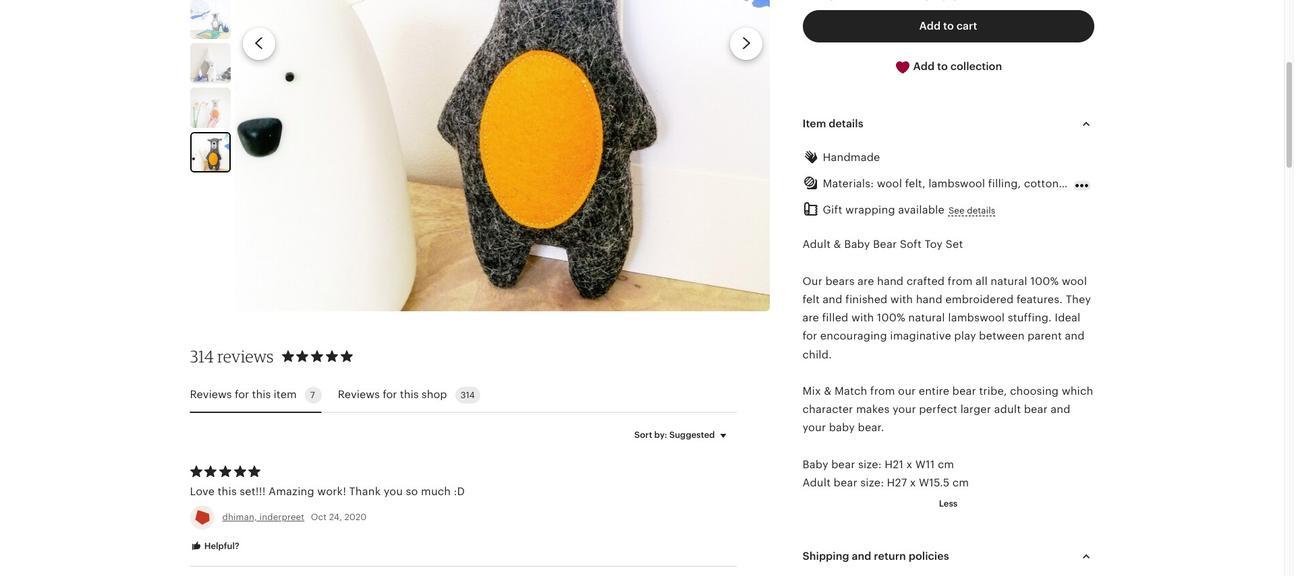 Task type: describe. For each thing, give the bounding box(es) containing it.
helpful?
[[202, 542, 239, 552]]

embroidered
[[946, 294, 1014, 306]]

crafted
[[907, 276, 945, 287]]

mix & match from our entire bear tribe, choosing which character makes your perfect larger adult bear and your baby bear.
[[803, 386, 1093, 434]]

finished
[[845, 294, 888, 306]]

stuffing.
[[1008, 313, 1052, 324]]

h27
[[887, 478, 907, 489]]

314 for 314
[[461, 391, 475, 401]]

add to collection button
[[803, 51, 1094, 84]]

0 vertical spatial lambswool
[[929, 178, 985, 190]]

sort by: suggested button
[[624, 422, 741, 450]]

& for match
[[824, 386, 832, 397]]

parent
[[1028, 331, 1062, 342]]

0 horizontal spatial with
[[851, 313, 874, 324]]

0 horizontal spatial hand
[[877, 276, 904, 287]]

this for shop
[[400, 389, 419, 401]]

available
[[898, 205, 945, 216]]

sort
[[634, 430, 652, 440]]

24,
[[329, 512, 342, 523]]

materials:
[[823, 178, 874, 190]]

parent & baby bear felt soft toy set mix n match herman image
[[190, 0, 230, 39]]

return
[[874, 551, 906, 563]]

wool inside the our bears are hand crafted from all natural 100% wool felt and finished with hand embroidered features. they are filled with 100% natural lambswool stuffing. ideal for encouraging imaginative play between parent and child.
[[1062, 276, 1087, 287]]

mix
[[803, 386, 821, 397]]

this for item
[[252, 389, 271, 401]]

bear.
[[858, 423, 884, 434]]

reviews for reviews for this shop
[[338, 389, 380, 401]]

adult & baby bear soft toy set
[[803, 239, 963, 251]]

reviews
[[217, 347, 274, 367]]

handmade
[[823, 152, 880, 163]]

much
[[421, 487, 451, 498]]

by:
[[654, 430, 667, 440]]

dhiman, inderpreet oct 24, 2020
[[222, 512, 367, 523]]

features.
[[1017, 294, 1063, 306]]

lambswool inside the our bears are hand crafted from all natural 100% wool felt and finished with hand embroidered features. they are filled with 100% natural lambswool stuffing. ideal for encouraging imaginative play between parent and child.
[[948, 313, 1005, 324]]

1 horizontal spatial parent & baby bear felt soft toy set mix n match reggie image
[[235, 0, 770, 312]]

soft
[[900, 239, 922, 251]]

play
[[954, 331, 976, 342]]

less button
[[929, 493, 968, 517]]

they
[[1066, 294, 1091, 306]]

oct
[[311, 512, 327, 523]]

add to collection
[[911, 61, 1002, 72]]

add to cart
[[919, 20, 977, 32]]

filling,
[[988, 178, 1021, 190]]

h21
[[885, 459, 904, 471]]

choosing
[[1010, 386, 1059, 397]]

love this set!!! amazing work! thank you so much :d
[[190, 487, 465, 498]]

parent & baby bear felt soft toy set mix n match piia image
[[190, 43, 230, 84]]

w11
[[916, 459, 935, 471]]

dhiman,
[[222, 512, 257, 523]]

our
[[898, 386, 916, 397]]

adult for adult bear size: h27 x w15.5 cm
[[803, 478, 831, 489]]

cm for baby bear size: h21 x w11 cm
[[938, 459, 954, 471]]

for for reviews for this shop
[[383, 389, 397, 401]]

0 horizontal spatial this
[[218, 487, 237, 498]]

baby bear size: h21 x w11 cm
[[803, 459, 954, 471]]

larger
[[960, 404, 991, 416]]

0 horizontal spatial baby
[[803, 459, 829, 471]]

love
[[190, 487, 215, 498]]

see
[[949, 206, 965, 216]]

suggested
[[669, 430, 715, 440]]

cotton
[[1024, 178, 1059, 190]]

add for add to cart
[[919, 20, 941, 32]]

tribe,
[[979, 386, 1007, 397]]

sort by: suggested
[[634, 430, 715, 440]]

our bears are hand crafted from all natural 100% wool felt and finished with hand embroidered features. they are filled with 100% natural lambswool stuffing. ideal for encouraging imaginative play between parent and child.
[[803, 276, 1091, 361]]

dhiman, inderpreet link
[[222, 512, 304, 523]]

baby
[[829, 423, 855, 434]]

w15.5
[[919, 478, 950, 489]]

makes
[[856, 404, 890, 416]]

imaginative
[[890, 331, 951, 342]]

1 vertical spatial natural
[[908, 313, 945, 324]]

set
[[946, 239, 963, 251]]

details inside item details dropdown button
[[829, 118, 863, 130]]

filled
[[822, 313, 849, 324]]

you
[[384, 487, 403, 498]]

felt
[[803, 294, 820, 306]]

shipping
[[803, 551, 849, 563]]

bears
[[826, 276, 855, 287]]

1 horizontal spatial hand
[[916, 294, 943, 306]]

0 vertical spatial your
[[893, 404, 916, 416]]

reviews for this shop
[[338, 389, 447, 401]]

adult
[[994, 404, 1021, 416]]



Task type: vqa. For each thing, say whether or not it's contained in the screenshot.
W15.5
yes



Task type: locate. For each thing, give the bounding box(es) containing it.
details inside gift wrapping available see details
[[967, 206, 996, 216]]

1 horizontal spatial with
[[891, 294, 913, 306]]

add down add to cart button
[[913, 61, 935, 72]]

this right love
[[218, 487, 237, 498]]

0 horizontal spatial 100%
[[877, 313, 905, 324]]

and up filled
[[823, 294, 843, 306]]

cm up less
[[953, 478, 969, 489]]

match
[[835, 386, 867, 397]]

details right item
[[829, 118, 863, 130]]

wrapping
[[845, 205, 895, 216]]

this left item
[[252, 389, 271, 401]]

& inside the mix & match from our entire bear tribe, choosing which character makes your perfect larger adult bear and your baby bear.
[[824, 386, 832, 397]]

2 horizontal spatial for
[[803, 331, 817, 342]]

natural up imaginative
[[908, 313, 945, 324]]

your down our
[[893, 404, 916, 416]]

details right see
[[967, 206, 996, 216]]

1 horizontal spatial details
[[967, 206, 996, 216]]

1 vertical spatial 100%
[[877, 313, 905, 324]]

and inside dropdown button
[[852, 551, 871, 563]]

1 horizontal spatial your
[[893, 404, 916, 416]]

1 vertical spatial your
[[803, 423, 826, 434]]

this
[[252, 389, 271, 401], [400, 389, 419, 401], [218, 487, 237, 498]]

bear down choosing
[[1024, 404, 1048, 416]]

2 adult from the top
[[803, 478, 831, 489]]

1 vertical spatial cm
[[953, 478, 969, 489]]

1 horizontal spatial this
[[252, 389, 271, 401]]

toy
[[925, 239, 943, 251]]

0 vertical spatial &
[[834, 239, 841, 251]]

for for reviews for this item
[[235, 389, 249, 401]]

bear down baby bear size: h21 x w11 cm
[[834, 478, 858, 489]]

0 vertical spatial adult
[[803, 239, 831, 251]]

1 vertical spatial details
[[967, 206, 996, 216]]

and down 'ideal'
[[1065, 331, 1085, 342]]

cm
[[938, 459, 954, 471], [953, 478, 969, 489]]

1 vertical spatial hand
[[916, 294, 943, 306]]

0 horizontal spatial details
[[829, 118, 863, 130]]

wool up they
[[1062, 276, 1087, 287]]

& right mix
[[824, 386, 832, 397]]

and inside the mix & match from our entire bear tribe, choosing which character makes your perfect larger adult bear and your baby bear.
[[1051, 404, 1071, 416]]

x for w11
[[907, 459, 913, 471]]

0 vertical spatial add
[[919, 20, 941, 32]]

7
[[310, 391, 315, 401]]

adult for adult & baby bear soft toy set
[[803, 239, 831, 251]]

are up finished
[[858, 276, 874, 287]]

1 adult from the top
[[803, 239, 831, 251]]

add inside add to collection button
[[913, 61, 935, 72]]

bear up the larger
[[952, 386, 976, 397]]

314
[[190, 347, 214, 367], [461, 391, 475, 401]]

to left 'cart'
[[943, 20, 954, 32]]

character
[[803, 404, 853, 416]]

1 vertical spatial wool
[[1062, 276, 1087, 287]]

2020
[[344, 512, 367, 523]]

details
[[829, 118, 863, 130], [967, 206, 996, 216]]

baby down 'character' at the bottom of the page
[[803, 459, 829, 471]]

item details
[[803, 118, 863, 130]]

size:
[[858, 459, 882, 471], [861, 478, 884, 489]]

felt,
[[905, 178, 926, 190]]

1 vertical spatial 314
[[461, 391, 475, 401]]

1 horizontal spatial natural
[[991, 276, 1028, 287]]

collection
[[951, 61, 1002, 72]]

work!
[[317, 487, 346, 498]]

0 vertical spatial from
[[948, 276, 973, 287]]

to
[[943, 20, 954, 32], [937, 61, 948, 72]]

policies
[[909, 551, 949, 563]]

1 vertical spatial baby
[[803, 459, 829, 471]]

to inside button
[[937, 61, 948, 72]]

hand down crafted
[[916, 294, 943, 306]]

wool
[[877, 178, 902, 190], [1062, 276, 1087, 287]]

1 reviews from the left
[[190, 389, 232, 401]]

for left shop
[[383, 389, 397, 401]]

1 vertical spatial to
[[937, 61, 948, 72]]

helpful? button
[[180, 535, 250, 560]]

314 for 314 reviews
[[190, 347, 214, 367]]

lambswool up see
[[929, 178, 985, 190]]

bear down the baby
[[831, 459, 855, 471]]

for
[[803, 331, 817, 342], [235, 389, 249, 401], [383, 389, 397, 401]]

cm right w11
[[938, 459, 954, 471]]

shop
[[422, 389, 447, 401]]

to inside button
[[943, 20, 954, 32]]

0 horizontal spatial for
[[235, 389, 249, 401]]

parent & baby bear felt soft toy set mix n match raffi image
[[190, 88, 230, 128]]

add to cart button
[[803, 10, 1094, 43]]

0 vertical spatial to
[[943, 20, 954, 32]]

100% down finished
[[877, 313, 905, 324]]

& down "gift"
[[834, 239, 841, 251]]

0 vertical spatial are
[[858, 276, 874, 287]]

0 horizontal spatial wool
[[877, 178, 902, 190]]

add for add to collection
[[913, 61, 935, 72]]

to for collection
[[937, 61, 948, 72]]

& for baby
[[834, 239, 841, 251]]

314 right shop
[[461, 391, 475, 401]]

0 vertical spatial x
[[907, 459, 913, 471]]

from up makes
[[870, 386, 895, 397]]

1 horizontal spatial are
[[858, 276, 874, 287]]

1 horizontal spatial 100%
[[1030, 276, 1059, 287]]

our
[[803, 276, 823, 287]]

wool left felt,
[[877, 178, 902, 190]]

add left 'cart'
[[919, 20, 941, 32]]

materials: wool felt, lambswool filling, cotton thread
[[823, 178, 1096, 190]]

0 horizontal spatial 314
[[190, 347, 214, 367]]

reviews for this item
[[190, 389, 297, 401]]

and down which
[[1051, 404, 1071, 416]]

size: left h21
[[858, 459, 882, 471]]

1 horizontal spatial 314
[[461, 391, 475, 401]]

perfect
[[919, 404, 958, 416]]

item
[[803, 118, 826, 130]]

1 vertical spatial from
[[870, 386, 895, 397]]

0 horizontal spatial &
[[824, 386, 832, 397]]

encouraging
[[820, 331, 887, 342]]

between
[[979, 331, 1025, 342]]

0 vertical spatial details
[[829, 118, 863, 130]]

with down finished
[[851, 313, 874, 324]]

your down 'character' at the bottom of the page
[[803, 423, 826, 434]]

2 reviews from the left
[[338, 389, 380, 401]]

see details link
[[949, 205, 996, 218]]

from left all
[[948, 276, 973, 287]]

0 horizontal spatial are
[[803, 313, 819, 324]]

which
[[1062, 386, 1093, 397]]

this left shop
[[400, 389, 419, 401]]

1 vertical spatial lambswool
[[948, 313, 1005, 324]]

shipping and return policies button
[[790, 541, 1106, 574]]

cart
[[957, 20, 977, 32]]

for up child.
[[803, 331, 817, 342]]

with down crafted
[[891, 294, 913, 306]]

reviews right "7"
[[338, 389, 380, 401]]

reviews down 314 reviews
[[190, 389, 232, 401]]

0 vertical spatial natural
[[991, 276, 1028, 287]]

314 left reviews at the bottom left
[[190, 347, 214, 367]]

0 horizontal spatial reviews
[[190, 389, 232, 401]]

to left collection
[[937, 61, 948, 72]]

size: for h27
[[861, 478, 884, 489]]

amazing
[[269, 487, 314, 498]]

so
[[406, 487, 418, 498]]

for down reviews at the bottom left
[[235, 389, 249, 401]]

cm for adult bear size: h27 x w15.5 cm
[[953, 478, 969, 489]]

1 vertical spatial are
[[803, 313, 819, 324]]

item
[[274, 389, 297, 401]]

2 horizontal spatial this
[[400, 389, 419, 401]]

1 horizontal spatial for
[[383, 389, 397, 401]]

adult up our on the right of the page
[[803, 239, 831, 251]]

tab list containing reviews for this item
[[190, 379, 737, 414]]

0 vertical spatial hand
[[877, 276, 904, 287]]

0 vertical spatial 100%
[[1030, 276, 1059, 287]]

thank
[[349, 487, 381, 498]]

314 reviews
[[190, 347, 274, 367]]

for inside the our bears are hand crafted from all natural 100% wool felt and finished with hand embroidered features. they are filled with 100% natural lambswool stuffing. ideal for encouraging imaginative play between parent and child.
[[803, 331, 817, 342]]

baby left the bear
[[844, 239, 870, 251]]

from inside the our bears are hand crafted from all natural 100% wool felt and finished with hand embroidered features. they are filled with 100% natural lambswool stuffing. ideal for encouraging imaginative play between parent and child.
[[948, 276, 973, 287]]

from
[[948, 276, 973, 287], [870, 386, 895, 397]]

1 horizontal spatial &
[[834, 239, 841, 251]]

child.
[[803, 349, 832, 361]]

0 vertical spatial baby
[[844, 239, 870, 251]]

314 inside tab list
[[461, 391, 475, 401]]

x right h21
[[907, 459, 913, 471]]

natural right all
[[991, 276, 1028, 287]]

0 horizontal spatial natural
[[908, 313, 945, 324]]

1 horizontal spatial wool
[[1062, 276, 1087, 287]]

0 vertical spatial wool
[[877, 178, 902, 190]]

0 horizontal spatial your
[[803, 423, 826, 434]]

0 horizontal spatial from
[[870, 386, 895, 397]]

1 vertical spatial &
[[824, 386, 832, 397]]

0 vertical spatial size:
[[858, 459, 882, 471]]

x
[[907, 459, 913, 471], [910, 478, 916, 489]]

hand up finished
[[877, 276, 904, 287]]

and left return
[[852, 551, 871, 563]]

1 vertical spatial adult
[[803, 478, 831, 489]]

inderpreet
[[259, 512, 304, 523]]

bear
[[873, 239, 897, 251]]

0 vertical spatial with
[[891, 294, 913, 306]]

set!!!
[[240, 487, 266, 498]]

size: down baby bear size: h21 x w11 cm
[[861, 478, 884, 489]]

from inside the mix & match from our entire bear tribe, choosing which character makes your perfect larger adult bear and your baby bear.
[[870, 386, 895, 397]]

&
[[834, 239, 841, 251], [824, 386, 832, 397]]

add inside add to cart button
[[919, 20, 941, 32]]

1 vertical spatial with
[[851, 313, 874, 324]]

1 horizontal spatial from
[[948, 276, 973, 287]]

entire
[[919, 386, 950, 397]]

parent & baby bear felt soft toy set mix n match reggie image
[[235, 0, 770, 312], [191, 134, 229, 172]]

size: for h21
[[858, 459, 882, 471]]

thread
[[1062, 178, 1096, 190]]

natural
[[991, 276, 1028, 287], [908, 313, 945, 324]]

and
[[823, 294, 843, 306], [1065, 331, 1085, 342], [1051, 404, 1071, 416], [852, 551, 871, 563]]

gift
[[823, 205, 842, 216]]

0 horizontal spatial parent & baby bear felt soft toy set mix n match reggie image
[[191, 134, 229, 172]]

lambswool
[[929, 178, 985, 190], [948, 313, 1005, 324]]

x for w15.5
[[910, 478, 916, 489]]

1 horizontal spatial baby
[[844, 239, 870, 251]]

are down felt
[[803, 313, 819, 324]]

lambswool down embroidered
[[948, 313, 1005, 324]]

adult down the baby
[[803, 478, 831, 489]]

1 vertical spatial add
[[913, 61, 935, 72]]

tab list
[[190, 379, 737, 414]]

shipping and return policies
[[803, 551, 949, 563]]

ideal
[[1055, 313, 1081, 324]]

adult bear size: h27 x w15.5 cm
[[803, 478, 969, 489]]

0 vertical spatial 314
[[190, 347, 214, 367]]

1 vertical spatial x
[[910, 478, 916, 489]]

1 horizontal spatial reviews
[[338, 389, 380, 401]]

1 vertical spatial size:
[[861, 478, 884, 489]]

item details button
[[790, 108, 1106, 140]]

x right h27
[[910, 478, 916, 489]]

reviews for reviews for this item
[[190, 389, 232, 401]]

all
[[976, 276, 988, 287]]

to for cart
[[943, 20, 954, 32]]

0 vertical spatial cm
[[938, 459, 954, 471]]

100% up features.
[[1030, 276, 1059, 287]]

gift wrapping available see details
[[823, 205, 996, 216]]

:d
[[454, 487, 465, 498]]

less
[[939, 499, 958, 510]]



